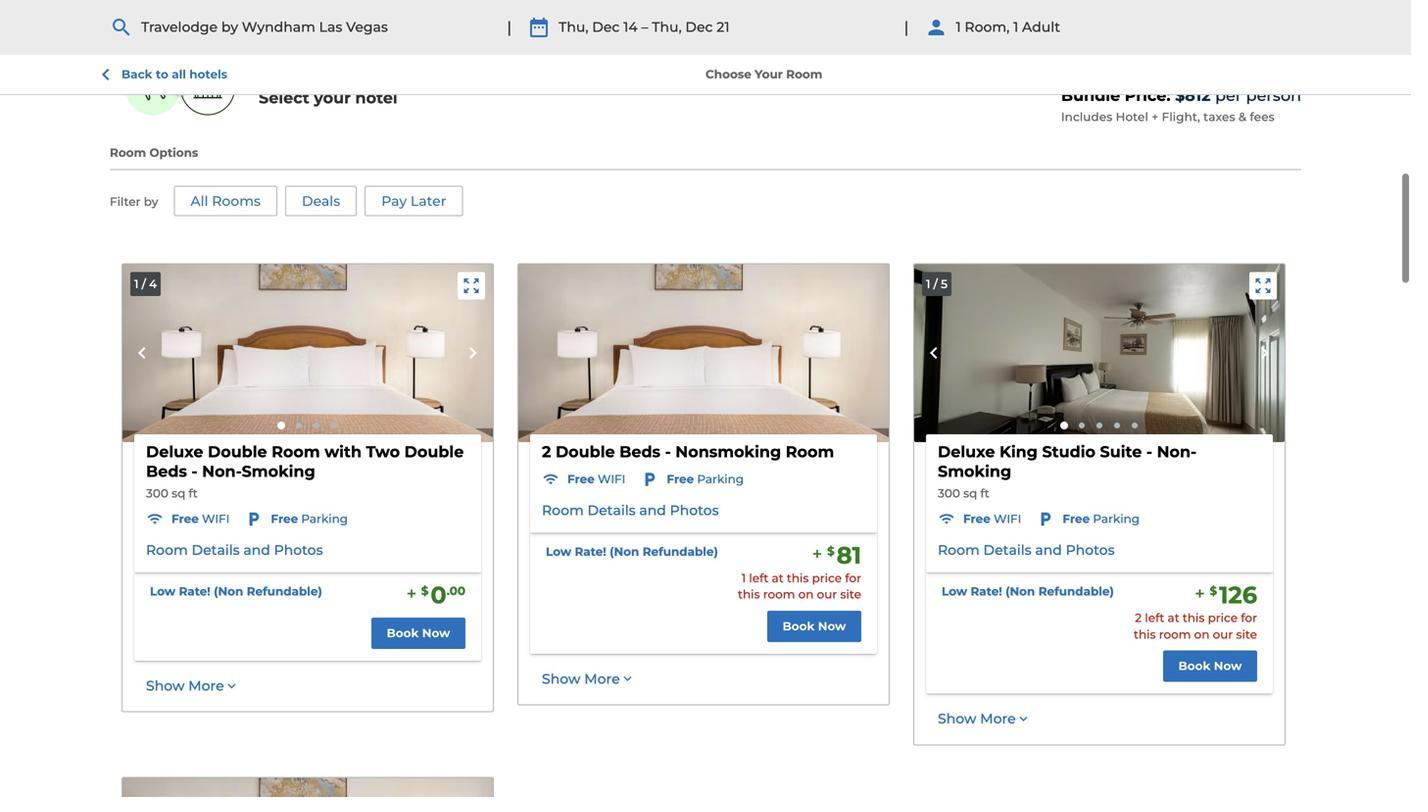 Task type: describe. For each thing, give the bounding box(es) containing it.
0 horizontal spatial low rate! (non refundable) button
[[150, 583, 322, 600]]

hotel
[[355, 88, 398, 108]]

0 horizontal spatial free wifi
[[172, 512, 230, 526]]

includes
[[1062, 110, 1113, 124]]

overview & photos button
[[111, 1, 289, 53]]

show more button for 126
[[938, 710, 1032, 729]]

0 horizontal spatial +
[[176, 78, 185, 97]]

1 left at this price for this room on our site
[[738, 571, 862, 602]]

deluxe king studio suite - non- smoking 300 sq ft
[[938, 442, 1197, 500]]

low rate! (non refundable) button for 126
[[942, 583, 1115, 600]]

later
[[411, 193, 447, 209]]

options
[[150, 146, 198, 160]]

0 horizontal spatial show
[[146, 678, 185, 694]]

0 horizontal spatial low rate! (non refundable)
[[150, 584, 322, 599]]

fees
[[1251, 110, 1275, 124]]

all rooms button
[[174, 186, 277, 216]]

| for 1 room, 1 adult
[[905, 17, 909, 37]]

1 for 1 / 4
[[134, 277, 139, 291]]

0 horizontal spatial refundable)
[[247, 584, 322, 599]]

room details and photos for 126
[[938, 542, 1115, 559]]

bundle price: $812 per person includes hotel + flight, taxes & fees
[[1062, 86, 1302, 124]]

select
[[259, 88, 310, 108]]

tab list containing overview & photos
[[110, 0, 786, 53]]

book for 126
[[1179, 659, 1211, 673]]

all
[[191, 193, 208, 209]]

0 horizontal spatial more
[[189, 678, 224, 694]]

nonsmoking
[[676, 442, 782, 461]]

$ 0 . 00
[[421, 581, 466, 609]]

2 double from the left
[[405, 442, 464, 461]]

00
[[450, 584, 466, 598]]

photo carousel region for room
[[123, 264, 493, 442]]

about button
[[509, 1, 599, 53]]

1 / 5
[[927, 277, 948, 291]]

choose your room
[[706, 67, 823, 81]]

0 horizontal spatial room details and photos
[[146, 542, 323, 559]]

126
[[1220, 581, 1258, 609]]

wyndham
[[242, 19, 316, 35]]

0 horizontal spatial parking
[[301, 512, 348, 526]]

travelodge by wyndham las vegas
[[141, 19, 388, 35]]

at for 81
[[772, 571, 784, 585]]

filter by
[[110, 195, 158, 209]]

hotels
[[190, 67, 228, 81]]

smoking inside deluxe double room with two double beds - non-smoking 300 sq ft
[[242, 462, 316, 481]]

1 horizontal spatial -
[[665, 442, 671, 461]]

and for 126
[[1036, 542, 1063, 559]]

21
[[717, 19, 730, 35]]

site for 81
[[841, 587, 862, 602]]

- inside deluxe double room with two double beds - non-smoking 300 sq ft
[[192, 462, 198, 481]]

smoking inside deluxe king studio suite - non- smoking 300 sq ft
[[938, 462, 1012, 481]]

refundable) for 81
[[643, 544, 718, 559]]

0 horizontal spatial book now
[[387, 626, 450, 640]]

by for filter
[[144, 195, 158, 209]]

0 horizontal spatial wifi
[[202, 512, 230, 526]]

0 horizontal spatial and
[[244, 542, 270, 559]]

person
[[1247, 86, 1302, 105]]

0 horizontal spatial details
[[192, 542, 240, 559]]

0 horizontal spatial low
[[150, 584, 176, 599]]

non- inside deluxe double room with two double beds - non-smoking 300 sq ft
[[202, 462, 242, 481]]

81
[[837, 541, 862, 569]]

| for thu, dec 14 – thu, dec 21
[[507, 17, 512, 37]]

0 horizontal spatial show more
[[146, 678, 224, 694]]

for for 81
[[846, 571, 862, 585]]

more for 81
[[585, 671, 620, 687]]

back to all hotels
[[122, 67, 228, 81]]

your
[[314, 88, 351, 108]]

site for 126
[[1237, 627, 1258, 642]]

filter
[[110, 195, 141, 209]]

go to image #4 image for with
[[331, 422, 337, 428]]

low rate! (non refundable) button for 81
[[546, 543, 718, 560]]

filter by amenity region
[[110, 186, 471, 232]]

photos for 'room details and photos' button corresponding to 126
[[1066, 542, 1115, 559]]

our for 81
[[817, 587, 838, 602]]

go to image #1 image for room
[[277, 422, 285, 429]]

deals button
[[285, 186, 357, 216]]

with
[[325, 442, 362, 461]]

0 horizontal spatial room details and photos button
[[146, 541, 323, 560]]

thu, dec 14 – thu, dec 21
[[559, 19, 730, 35]]

$ 1191
[[1041, 20, 1068, 35]]

your
[[755, 67, 783, 81]]

room for 81
[[764, 587, 796, 602]]

now for 81
[[819, 619, 847, 633]]

rooms inside the filter by amenity region
[[212, 193, 261, 209]]

two
[[366, 442, 400, 461]]

pay
[[382, 193, 407, 209]]

overview
[[134, 19, 200, 35]]

at for 126
[[1168, 611, 1180, 625]]

suite
[[1101, 442, 1143, 461]]

go to image #3 image for room
[[314, 422, 320, 428]]

las
[[319, 19, 343, 35]]

1 for 1 room, 1 adult
[[956, 19, 962, 35]]

4
[[149, 277, 157, 291]]

photo carousel region for studio
[[915, 264, 1285, 442]]

1 thu, from the left
[[559, 19, 589, 35]]

deluxe for smoking
[[938, 442, 996, 461]]

now for 126
[[1215, 659, 1243, 673]]

/ for deluxe double room with two double beds - non-smoking
[[142, 277, 146, 291]]

our for 126
[[1214, 627, 1234, 642]]

1 for 1 / 5
[[927, 277, 931, 291]]

low rate! (non refundable) for 81
[[546, 544, 718, 559]]

$812
[[1176, 86, 1212, 105]]

0 horizontal spatial free parking
[[271, 512, 348, 526]]

1 / 4
[[134, 277, 157, 291]]

select your hotel
[[259, 88, 398, 108]]

back
[[122, 67, 153, 81]]

$ for 81
[[828, 544, 835, 558]]

0 horizontal spatial (non
[[214, 584, 243, 599]]

0 horizontal spatial book now button
[[372, 618, 466, 649]]

0
[[431, 581, 447, 609]]

deluxe double room with two double beds - non-smoking 300 sq ft
[[146, 442, 464, 500]]

reviews
[[624, 19, 682, 35]]

$ 126
[[1210, 581, 1258, 609]]

details for 81
[[588, 502, 636, 519]]

pay later button
[[365, 186, 463, 216]]

room options
[[110, 146, 198, 160]]

$ 81
[[828, 541, 862, 569]]

show for 81
[[542, 671, 581, 687]]

flight,
[[1163, 110, 1201, 124]]

free parking for 126
[[1063, 512, 1140, 526]]

left for 81
[[750, 571, 769, 585]]

on for 126
[[1195, 627, 1210, 642]]

& inside bundle price: $812 per person includes hotel + flight, taxes & fees
[[1239, 110, 1247, 124]]

5
[[941, 277, 948, 291]]

1 horizontal spatial beds
[[620, 442, 661, 461]]

to
[[156, 67, 169, 81]]

+ inside bundle price: $812 per person includes hotel + flight, taxes & fees
[[1152, 110, 1159, 124]]

0 horizontal spatial now
[[422, 626, 450, 640]]

low for 81
[[546, 544, 572, 559]]

$ for 126
[[1210, 584, 1218, 598]]

room details and photos button for 126
[[938, 541, 1115, 560]]

free wifi for 81
[[568, 472, 626, 486]]

price:
[[1125, 86, 1171, 105]]

choose
[[706, 67, 752, 81]]

non- inside deluxe king studio suite - non- smoking 300 sq ft
[[1158, 442, 1197, 461]]

on for 81
[[799, 587, 814, 602]]

deluxe for beds
[[146, 442, 203, 461]]

bundle
[[1062, 86, 1121, 105]]

adult
[[1023, 19, 1061, 35]]

per
[[1216, 86, 1243, 105]]

photos for 81 'room details and photos' button
[[670, 502, 719, 519]]

price for 126
[[1209, 611, 1238, 625]]



Task type: vqa. For each thing, say whether or not it's contained in the screenshot.
Microwave
no



Task type: locate. For each thing, give the bounding box(es) containing it.
0 vertical spatial +
[[176, 78, 185, 97]]

2 dec from the left
[[686, 19, 713, 35]]

photo carousel region
[[123, 264, 493, 442], [915, 264, 1285, 442]]

all
[[172, 67, 186, 81]]

0 horizontal spatial double
[[208, 442, 267, 461]]

2 photo carousel region from the left
[[915, 264, 1285, 442]]

room inside 1 left at this price for this room on our site
[[764, 587, 796, 602]]

free parking down deluxe double room with two double beds - non-smoking 300 sq ft
[[271, 512, 348, 526]]

site down 126
[[1237, 627, 1258, 642]]

2
[[542, 442, 551, 461], [1136, 611, 1142, 625]]

price down $ 81
[[812, 571, 842, 585]]

go to image #4 image left 'go to image #5'
[[1115, 422, 1121, 428]]

book now down 2 left at this price for this room on our site
[[1179, 659, 1243, 673]]

2 smoking from the left
[[938, 462, 1012, 481]]

refundable)
[[643, 544, 718, 559], [247, 584, 322, 599], [1039, 584, 1115, 599]]

1 go to image #3 image from the left
[[314, 422, 320, 428]]

by inside region
[[144, 195, 158, 209]]

price for 81
[[812, 571, 842, 585]]

300 inside deluxe double room with two double beds - non-smoking 300 sq ft
[[146, 486, 169, 500]]

now down 0
[[422, 626, 450, 640]]

300 inside deluxe king studio suite - non- smoking 300 sq ft
[[938, 486, 961, 500]]

0 vertical spatial for
[[846, 571, 862, 585]]

$ inside $ 1191
[[1041, 22, 1046, 31]]

more
[[585, 671, 620, 687], [189, 678, 224, 694], [981, 711, 1016, 727]]

double for 2
[[556, 442, 615, 461]]

room for 126
[[1160, 627, 1192, 642]]

$ left 81 on the bottom right of the page
[[828, 544, 835, 558]]

(non for 81
[[610, 544, 640, 559]]

photos down "2 double beds - nonsmoking room"
[[670, 502, 719, 519]]

+ right to
[[176, 78, 185, 97]]

0 horizontal spatial at
[[772, 571, 784, 585]]

room inside 2 left at this price for this room on our site
[[1160, 627, 1192, 642]]

2 for 2 double beds - nonsmoking room
[[542, 442, 551, 461]]

price down '$ 126'
[[1209, 611, 1238, 625]]

1 horizontal spatial free parking
[[667, 472, 744, 486]]

book now button down 2 left at this price for this room on our site
[[1164, 651, 1258, 682]]

1 for 1 left at this price for this room on our site
[[742, 571, 746, 585]]

2 horizontal spatial free parking
[[1063, 512, 1140, 526]]

show more for 126
[[938, 711, 1016, 727]]

left for 126
[[1146, 611, 1165, 625]]

&
[[203, 19, 213, 35], [1239, 110, 1247, 124]]

2 horizontal spatial low rate! (non refundable) button
[[942, 583, 1115, 600]]

go to image #3 image
[[314, 422, 320, 428], [1097, 422, 1103, 428]]

1 double from the left
[[208, 442, 267, 461]]

1 horizontal spatial at
[[1168, 611, 1180, 625]]

sq inside deluxe king studio suite - non- smoking 300 sq ft
[[964, 486, 978, 500]]

1 / from the left
[[142, 277, 146, 291]]

1 horizontal spatial low rate! (non refundable) button
[[546, 543, 718, 560]]

1 dec from the left
[[592, 19, 620, 35]]

go to image #1 image up studio
[[1061, 422, 1069, 429]]

1 horizontal spatial photo carousel region
[[915, 264, 1285, 442]]

low rate! (non refundable) button
[[546, 543, 718, 560], [150, 583, 322, 600], [942, 583, 1115, 600]]

1 | from the left
[[507, 17, 512, 37]]

1 horizontal spatial 2
[[1136, 611, 1142, 625]]

free wifi
[[568, 472, 626, 486], [172, 512, 230, 526], [964, 512, 1022, 526]]

book now button for 81
[[768, 611, 862, 642]]

rate! for 126
[[971, 584, 1003, 599]]

0 vertical spatial room
[[764, 587, 796, 602]]

go to image #3 image up deluxe double room with two double beds - non-smoking 300 sq ft
[[314, 422, 320, 428]]

1 vertical spatial left
[[1146, 611, 1165, 625]]

$ inside '$ 126'
[[1210, 584, 1218, 598]]

& left fees
[[1239, 110, 1247, 124]]

king
[[1000, 442, 1038, 461]]

vegas
[[346, 19, 388, 35]]

go to image #1 image for studio
[[1061, 422, 1069, 429]]

.
[[447, 584, 450, 598]]

details for 126
[[984, 542, 1032, 559]]

0 horizontal spatial price
[[812, 571, 842, 585]]

2 ft from the left
[[981, 486, 990, 500]]

0 vertical spatial by
[[221, 19, 238, 35]]

2 horizontal spatial -
[[1147, 442, 1153, 461]]

1 horizontal spatial show
[[542, 671, 581, 687]]

(non
[[610, 544, 640, 559], [214, 584, 243, 599], [1006, 584, 1036, 599]]

2 horizontal spatial low
[[942, 584, 968, 599]]

0 horizontal spatial go to image #2 image
[[296, 422, 302, 428]]

go to image #4 image for suite
[[1115, 422, 1121, 428]]

book now button down 0
[[372, 618, 466, 649]]

2 horizontal spatial more
[[981, 711, 1016, 727]]

refundable) for 126
[[1039, 584, 1115, 599]]

1 ft from the left
[[189, 486, 198, 500]]

sq inside deluxe double room with two double beds - non-smoking 300 sq ft
[[172, 486, 186, 500]]

our down '$ 126'
[[1214, 627, 1234, 642]]

0 horizontal spatial go to image #3 image
[[314, 422, 320, 428]]

studio
[[1043, 442, 1096, 461]]

low rate! (non refundable) for 126
[[942, 584, 1115, 599]]

1 horizontal spatial our
[[1214, 627, 1234, 642]]

1 horizontal spatial rooms
[[315, 19, 363, 35]]

taxes
[[1204, 110, 1236, 124]]

dec
[[592, 19, 620, 35], [686, 19, 713, 35]]

more for 126
[[981, 711, 1016, 727]]

for
[[846, 571, 862, 585], [1242, 611, 1258, 625]]

go to image #3 image for studio
[[1097, 422, 1103, 428]]

go to image #4 image up with
[[331, 422, 337, 428]]

2 horizontal spatial room details and photos button
[[938, 541, 1115, 560]]

photos down deluxe king studio suite - non- smoking 300 sq ft
[[1066, 542, 1115, 559]]

1 vertical spatial for
[[1242, 611, 1258, 625]]

room details and photos button
[[542, 501, 719, 520], [146, 541, 323, 560], [938, 541, 1115, 560]]

our inside 2 left at this price for this room on our site
[[1214, 627, 1234, 642]]

2 horizontal spatial book now button
[[1164, 651, 1258, 682]]

1 vertical spatial 2
[[1136, 611, 1142, 625]]

-
[[665, 442, 671, 461], [1147, 442, 1153, 461], [192, 462, 198, 481]]

1 go to image #2 image from the left
[[296, 422, 302, 428]]

0 horizontal spatial dec
[[592, 19, 620, 35]]

go to image #2 image up deluxe double room with two double beds - non-smoking 300 sq ft
[[296, 422, 302, 428]]

about
[[532, 19, 575, 35]]

1 vertical spatial &
[[1239, 110, 1247, 124]]

go to image #2 image
[[296, 422, 302, 428], [1080, 422, 1085, 428]]

1 horizontal spatial book
[[783, 619, 815, 633]]

1 horizontal spatial show more
[[542, 671, 620, 687]]

/ left 5 on the right top of the page
[[934, 277, 938, 291]]

parking for 81
[[698, 472, 744, 486]]

details
[[588, 502, 636, 519], [192, 542, 240, 559], [984, 542, 1032, 559]]

2 horizontal spatial details
[[984, 542, 1032, 559]]

non-
[[1158, 442, 1197, 461], [202, 462, 242, 481]]

1 horizontal spatial &
[[1239, 110, 1247, 124]]

dec left 21
[[686, 19, 713, 35]]

go to image #5 image
[[1132, 422, 1138, 428]]

/
[[142, 277, 146, 291], [934, 277, 938, 291]]

1 horizontal spatial show more button
[[542, 670, 636, 689]]

free wifi for 126
[[964, 512, 1022, 526]]

2 go to image #2 image from the left
[[1080, 422, 1085, 428]]

price inside 1 left at this price for this room on our site
[[812, 571, 842, 585]]

rooms button
[[291, 1, 387, 53]]

smoking
[[242, 462, 316, 481], [938, 462, 1012, 481]]

0 horizontal spatial show more button
[[146, 677, 240, 696]]

2 horizontal spatial double
[[556, 442, 615, 461]]

2 horizontal spatial rate!
[[971, 584, 1003, 599]]

low rate! (non refundable)
[[546, 544, 718, 559], [150, 584, 322, 599], [942, 584, 1115, 599]]

book now for 81
[[783, 619, 847, 633]]

1 vertical spatial price
[[1209, 611, 1238, 625]]

room
[[764, 587, 796, 602], [1160, 627, 1192, 642]]

photos for 'room details and photos' button to the left
[[274, 542, 323, 559]]

(non for 126
[[1006, 584, 1036, 599]]

and down deluxe king studio suite - non- smoking 300 sq ft
[[1036, 542, 1063, 559]]

0 horizontal spatial site
[[841, 587, 862, 602]]

left
[[750, 571, 769, 585], [1146, 611, 1165, 625]]

pay later
[[382, 193, 447, 209]]

300
[[146, 486, 169, 500], [938, 486, 961, 500]]

at
[[772, 571, 784, 585], [1168, 611, 1180, 625]]

2 horizontal spatial show more
[[938, 711, 1016, 727]]

1 vertical spatial room
[[1160, 627, 1192, 642]]

$ left 0
[[421, 584, 429, 598]]

reviews button
[[601, 1, 705, 53]]

1 inside 1 left at this price for this room on our site
[[742, 571, 746, 585]]

wifi
[[598, 472, 626, 486], [202, 512, 230, 526], [994, 512, 1022, 526]]

+ down price:
[[1152, 110, 1159, 124]]

book now button for 126
[[1164, 651, 1258, 682]]

2 horizontal spatial show
[[938, 711, 977, 727]]

free parking down "2 double beds - nonsmoking room"
[[667, 472, 744, 486]]

0 horizontal spatial photo carousel region
[[123, 264, 493, 442]]

book now
[[783, 619, 847, 633], [387, 626, 450, 640], [1179, 659, 1243, 673]]

1 go to image #4 image from the left
[[331, 422, 337, 428]]

book now button
[[768, 611, 862, 642], [372, 618, 466, 649], [1164, 651, 1258, 682]]

by left "wyndham" at the top left of page
[[221, 19, 238, 35]]

go to image #4 image
[[331, 422, 337, 428], [1115, 422, 1121, 428]]

on inside 2 left at this price for this room on our site
[[1195, 627, 1210, 642]]

image #1 image
[[123, 264, 493, 442], [519, 264, 889, 442], [915, 264, 1285, 442], [123, 778, 493, 797]]

rooms inside tab list
[[315, 19, 363, 35]]

on
[[799, 587, 814, 602], [1195, 627, 1210, 642]]

$ left '1191'
[[1041, 22, 1046, 31]]

our
[[817, 587, 838, 602], [1214, 627, 1234, 642]]

and down deluxe double room with two double beds - non-smoking 300 sq ft
[[244, 542, 270, 559]]

now down 2 left at this price for this room on our site
[[1215, 659, 1243, 673]]

1 horizontal spatial left
[[1146, 611, 1165, 625]]

thu,
[[559, 19, 589, 35], [652, 19, 682, 35]]

1 horizontal spatial go to image #4 image
[[1115, 422, 1121, 428]]

dec left the 14
[[592, 19, 620, 35]]

& inside button
[[203, 19, 213, 35]]

and down "2 double beds - nonsmoking room"
[[640, 502, 667, 519]]

left inside 1 left at this price for this room on our site
[[750, 571, 769, 585]]

room,
[[965, 19, 1010, 35]]

$
[[1041, 22, 1046, 31], [828, 544, 835, 558], [421, 584, 429, 598], [1210, 584, 1218, 598]]

1 horizontal spatial room
[[1160, 627, 1192, 642]]

go to image #2 image for room
[[296, 422, 302, 428]]

2 horizontal spatial show more button
[[938, 710, 1032, 729]]

$ inside $ 81
[[828, 544, 835, 558]]

2 go to image #3 image from the left
[[1097, 422, 1103, 428]]

2 horizontal spatial book now
[[1179, 659, 1243, 673]]

1 room, 1 adult
[[956, 19, 1061, 35]]

1 horizontal spatial go to image #1 image
[[1061, 422, 1069, 429]]

1 horizontal spatial room details and photos button
[[542, 501, 719, 520]]

site
[[841, 587, 862, 602], [1237, 627, 1258, 642]]

show for 126
[[938, 711, 977, 727]]

1 photo carousel region from the left
[[123, 264, 493, 442]]

low for 126
[[942, 584, 968, 599]]

our inside 1 left at this price for this room on our site
[[817, 587, 838, 602]]

photos up hotels
[[216, 19, 265, 35]]

site down 81 on the bottom right of the page
[[841, 587, 862, 602]]

0 horizontal spatial -
[[192, 462, 198, 481]]

photos down deluxe double room with two double beds - non-smoking 300 sq ft
[[274, 542, 323, 559]]

/ for deluxe king studio suite - non- smoking
[[934, 277, 938, 291]]

2 left at this price for this room on our site
[[1134, 611, 1258, 642]]

site inside 2 left at this price for this room on our site
[[1237, 627, 1258, 642]]

1 300 from the left
[[146, 486, 169, 500]]

0 horizontal spatial &
[[203, 19, 213, 35]]

room details and photos button for 81
[[542, 501, 719, 520]]

3 double from the left
[[556, 442, 615, 461]]

0 horizontal spatial ft
[[189, 486, 198, 500]]

deals
[[302, 193, 340, 209]]

& right overview on the left
[[203, 19, 213, 35]]

now down 1 left at this price for this room on our site
[[819, 619, 847, 633]]

by
[[221, 19, 238, 35], [144, 195, 158, 209]]

$ left 126
[[1210, 584, 1218, 598]]

hotel
[[1116, 110, 1149, 124]]

parking
[[698, 472, 744, 486], [301, 512, 348, 526], [1094, 512, 1140, 526]]

ft inside deluxe king studio suite - non- smoking 300 sq ft
[[981, 486, 990, 500]]

2 horizontal spatial wifi
[[994, 512, 1022, 526]]

go to image #1 image
[[277, 422, 285, 429], [1061, 422, 1069, 429]]

1 smoking from the left
[[242, 462, 316, 481]]

show more
[[542, 671, 620, 687], [146, 678, 224, 694], [938, 711, 1016, 727]]

double
[[208, 442, 267, 461], [405, 442, 464, 461], [556, 442, 615, 461]]

book now button down 1 left at this price for this room on our site
[[768, 611, 862, 642]]

1 deluxe from the left
[[146, 442, 203, 461]]

all rooms
[[191, 193, 261, 209]]

1 horizontal spatial and
[[640, 502, 667, 519]]

for down 126
[[1242, 611, 1258, 625]]

rooms up your
[[315, 19, 363, 35]]

14
[[624, 19, 638, 35]]

2 horizontal spatial (non
[[1006, 584, 1036, 599]]

1 horizontal spatial thu,
[[652, 19, 682, 35]]

go to image #3 image up 'suite'
[[1097, 422, 1103, 428]]

1 vertical spatial our
[[1214, 627, 1234, 642]]

deluxe inside deluxe double room with two double beds - non-smoking 300 sq ft
[[146, 442, 203, 461]]

$ inside the $ 0 . 00
[[421, 584, 429, 598]]

parking down deluxe double room with two double beds - non-smoking 300 sq ft
[[301, 512, 348, 526]]

thu, right –
[[652, 19, 682, 35]]

1
[[956, 19, 962, 35], [1014, 19, 1019, 35], [134, 277, 139, 291], [927, 277, 931, 291], [742, 571, 746, 585]]

room details and photos
[[542, 502, 719, 519], [146, 542, 323, 559], [938, 542, 1115, 559]]

2 deluxe from the left
[[938, 442, 996, 461]]

deluxe
[[146, 442, 203, 461], [938, 442, 996, 461]]

our down $ 81
[[817, 587, 838, 602]]

1 horizontal spatial smoking
[[938, 462, 1012, 481]]

for inside 2 left at this price for this room on our site
[[1242, 611, 1258, 625]]

0 horizontal spatial rate!
[[179, 584, 211, 599]]

1 horizontal spatial |
[[905, 17, 909, 37]]

price
[[812, 571, 842, 585], [1209, 611, 1238, 625]]

0 vertical spatial rooms
[[315, 19, 363, 35]]

2 horizontal spatial refundable)
[[1039, 584, 1115, 599]]

back to all hotels button
[[94, 63, 228, 86]]

$ for 0
[[421, 584, 429, 598]]

thu, left the 14
[[559, 19, 589, 35]]

parking for 126
[[1094, 512, 1140, 526]]

+
[[176, 78, 185, 97], [1152, 110, 1159, 124]]

0 horizontal spatial left
[[750, 571, 769, 585]]

tab list
[[110, 0, 786, 53]]

0 vertical spatial left
[[750, 571, 769, 585]]

1 horizontal spatial price
[[1209, 611, 1238, 625]]

0 vertical spatial at
[[772, 571, 784, 585]]

0 horizontal spatial beds
[[146, 462, 187, 481]]

rooms right the all
[[212, 193, 261, 209]]

wifi for 126
[[994, 512, 1022, 526]]

0 horizontal spatial book
[[387, 626, 419, 640]]

1191
[[1048, 20, 1068, 35]]

free parking for 81
[[667, 472, 744, 486]]

beds inside deluxe double room with two double beds - non-smoking 300 sq ft
[[146, 462, 187, 481]]

| left room,
[[905, 17, 909, 37]]

travelodge
[[141, 19, 218, 35]]

/ left 4
[[142, 277, 146, 291]]

$ for 1191
[[1041, 22, 1046, 31]]

2 horizontal spatial room details and photos
[[938, 542, 1115, 559]]

0 horizontal spatial smoking
[[242, 462, 316, 481]]

2 go to image #1 image from the left
[[1061, 422, 1069, 429]]

at inside 1 left at this price for this room on our site
[[772, 571, 784, 585]]

1 sq from the left
[[172, 486, 186, 500]]

- inside deluxe king studio suite - non- smoking 300 sq ft
[[1147, 442, 1153, 461]]

overview & photos
[[134, 19, 265, 35]]

site inside 1 left at this price for this room on our site
[[841, 587, 862, 602]]

for down 81 on the bottom right of the page
[[846, 571, 862, 585]]

2 | from the left
[[905, 17, 909, 37]]

1 horizontal spatial on
[[1195, 627, 1210, 642]]

parking down 'suite'
[[1094, 512, 1140, 526]]

room inside deluxe double room with two double beds - non-smoking 300 sq ft
[[272, 442, 320, 461]]

go to image #2 image up studio
[[1080, 422, 1085, 428]]

1 go to image #1 image from the left
[[277, 422, 285, 429]]

book now down 0
[[387, 626, 450, 640]]

1 horizontal spatial more
[[585, 671, 620, 687]]

2 horizontal spatial free wifi
[[964, 512, 1022, 526]]

by for travelodge
[[221, 19, 238, 35]]

1 horizontal spatial for
[[1242, 611, 1258, 625]]

left inside 2 left at this price for this room on our site
[[1146, 611, 1165, 625]]

this
[[787, 571, 809, 585], [738, 587, 760, 602], [1183, 611, 1205, 625], [1134, 627, 1157, 642]]

1 horizontal spatial (non
[[610, 544, 640, 559]]

2 sq from the left
[[964, 486, 978, 500]]

rate! for 81
[[575, 544, 607, 559]]

on inside 1 left at this price for this room on our site
[[799, 587, 814, 602]]

1 horizontal spatial book now button
[[768, 611, 862, 642]]

ft inside deluxe double room with two double beds - non-smoking 300 sq ft
[[189, 486, 198, 500]]

for for 126
[[1242, 611, 1258, 625]]

| left about
[[507, 17, 512, 37]]

photos inside tab list
[[216, 19, 265, 35]]

1 vertical spatial +
[[1152, 110, 1159, 124]]

–
[[642, 19, 649, 35]]

2 inside 2 left at this price for this room on our site
[[1136, 611, 1142, 625]]

1 horizontal spatial deluxe
[[938, 442, 996, 461]]

0 horizontal spatial rooms
[[212, 193, 261, 209]]

show
[[542, 671, 581, 687], [146, 678, 185, 694], [938, 711, 977, 727]]

1 horizontal spatial non-
[[1158, 442, 1197, 461]]

2 thu, from the left
[[652, 19, 682, 35]]

2 go to image #4 image from the left
[[1115, 422, 1121, 428]]

price inside 2 left at this price for this room on our site
[[1209, 611, 1238, 625]]

book for 81
[[783, 619, 815, 633]]

1 horizontal spatial book now
[[783, 619, 847, 633]]

go to image #2 image for studio
[[1080, 422, 1085, 428]]

2 for 2 left at this price for this room on our site
[[1136, 611, 1142, 625]]

0 horizontal spatial |
[[507, 17, 512, 37]]

book now down 1 left at this price for this room on our site
[[783, 619, 847, 633]]

go to image #1 image up deluxe double room with two double beds - non-smoking 300 sq ft
[[277, 422, 285, 429]]

1 horizontal spatial double
[[405, 442, 464, 461]]

room details and photos for 81
[[542, 502, 719, 519]]

0 horizontal spatial go to image #4 image
[[331, 422, 337, 428]]

rate!
[[575, 544, 607, 559], [179, 584, 211, 599], [971, 584, 1003, 599]]

at inside 2 left at this price for this room on our site
[[1168, 611, 1180, 625]]

wifi for 81
[[598, 472, 626, 486]]

free parking
[[667, 472, 744, 486], [271, 512, 348, 526], [1063, 512, 1140, 526]]

for inside 1 left at this price for this room on our site
[[846, 571, 862, 585]]

1 horizontal spatial dec
[[686, 19, 713, 35]]

free parking down deluxe king studio suite - non- smoking 300 sq ft
[[1063, 512, 1140, 526]]

1 horizontal spatial by
[[221, 19, 238, 35]]

book
[[783, 619, 815, 633], [387, 626, 419, 640], [1179, 659, 1211, 673]]

and for 81
[[640, 502, 667, 519]]

1 horizontal spatial room details and photos
[[542, 502, 719, 519]]

2 300 from the left
[[938, 486, 961, 500]]

show more for 81
[[542, 671, 620, 687]]

2 / from the left
[[934, 277, 938, 291]]

parking down nonsmoking
[[698, 472, 744, 486]]

show more button for 81
[[542, 670, 636, 689]]

1 horizontal spatial +
[[1152, 110, 1159, 124]]

|
[[507, 17, 512, 37], [905, 17, 909, 37]]

now
[[819, 619, 847, 633], [422, 626, 450, 640], [1215, 659, 1243, 673]]

2 double beds - nonsmoking room
[[542, 442, 835, 461]]

book now for 126
[[1179, 659, 1243, 673]]

double for deluxe
[[208, 442, 267, 461]]

and
[[640, 502, 667, 519], [244, 542, 270, 559], [1036, 542, 1063, 559]]

deluxe inside deluxe king studio suite - non- smoking 300 sq ft
[[938, 442, 996, 461]]

by right filter in the left top of the page
[[144, 195, 158, 209]]



